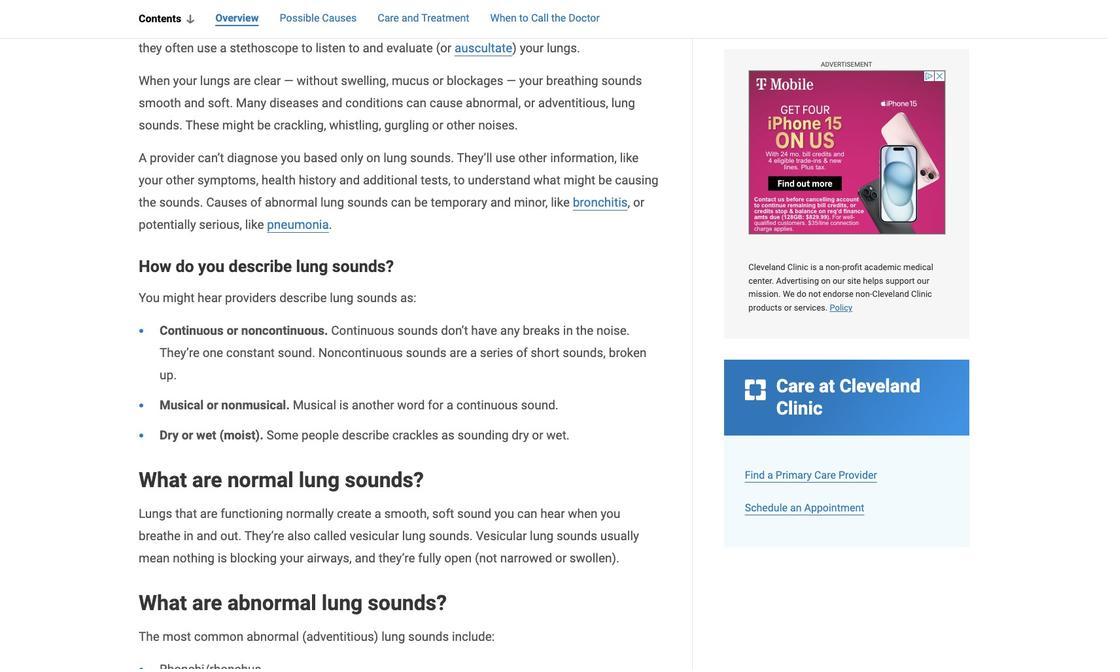 Task type: describe. For each thing, give the bounding box(es) containing it.
create
[[337, 507, 371, 522]]

dry or wet (moist). some people describe crackles as sounding dry or wet.
[[160, 428, 570, 443]]

1 horizontal spatial sound.
[[521, 398, 559, 413]]

dry
[[512, 428, 529, 443]]

based
[[304, 151, 337, 166]]

many
[[236, 96, 266, 111]]

your down auscultate ) your lungs.
[[519, 74, 543, 89]]

and down vesicular
[[355, 551, 375, 566]]

can't
[[198, 151, 224, 166]]

your up care and treatment
[[418, 0, 442, 11]]

are inside when your lungs are clear — without swelling, mucus or blockages — your breathing sounds smooth and soft. many diseases and conditions can cause abnormal, or adventitious, lung sounds. these might be crackling, whistling, gurgling or other noises.
[[233, 74, 251, 89]]

normal
[[227, 468, 293, 493]]

use inside lung sounds, or respiratory sounds, are the noises your healthcare provider can hear in your airways (passages in your lungs) when you breathe in and out. when a provider examines you, they often use a stethoscope to listen to and evaluate (or
[[197, 41, 217, 56]]

sounding
[[458, 428, 509, 443]]

sounds? for what are abnormal lung sounds?
[[368, 591, 447, 616]]

policy link
[[830, 303, 852, 313]]

at
[[819, 376, 835, 397]]

lungs.
[[547, 41, 580, 56]]

or down cause
[[432, 118, 443, 133]]

examines
[[576, 19, 629, 34]]

what for what are abnormal lung sounds?
[[139, 591, 187, 616]]

mission.
[[749, 290, 781, 299]]

normally
[[286, 507, 334, 522]]

products
[[749, 303, 782, 313]]

clinic inside the care at cleveland clinic
[[776, 398, 823, 419]]

you inside lung sounds, or respiratory sounds, are the noises your healthcare provider can hear in your airways (passages in your lungs) when you breathe in and out. when a provider examines you, they often use a stethoscope to listen to and evaluate (or
[[355, 19, 375, 34]]

your up stethoscope
[[258, 19, 282, 34]]

bronchitis
[[573, 195, 628, 210]]

0 vertical spatial clinic
[[787, 262, 808, 272]]

contents
[[139, 12, 181, 25]]

overview
[[215, 12, 259, 24]]

a right find
[[767, 469, 773, 482]]

lung sounds, or respiratory sounds, are the noises your healthcare provider can hear in your airways (passages in your lungs) when you breathe in and out. when a provider examines you, they often use a stethoscope to listen to and evaluate (or
[[139, 0, 654, 56]]

that
[[175, 507, 197, 522]]

some
[[267, 428, 299, 443]]

people
[[302, 428, 339, 443]]

when for when to call the doctor
[[490, 12, 517, 24]]

or inside lungs that are functioning normally create a smooth, soft sound you can hear when you breathe in and out. they're also called vesicular lung sounds. vesicular lung sounds usually mean nothing is blocking your airways, and they're fully open (not narrowed or swollen).
[[555, 551, 567, 566]]

they'll
[[457, 151, 492, 166]]

diagnose
[[227, 151, 278, 166]]

1 — from the left
[[284, 74, 294, 89]]

a left call
[[518, 19, 525, 34]]

or right abnormal,
[[524, 96, 535, 111]]

lung right (adventitious)
[[381, 630, 405, 645]]

word
[[397, 398, 425, 413]]

sounds inside when your lungs are clear — without swelling, mucus or blockages — your breathing sounds smooth and soft. many diseases and conditions can cause abnormal, or adventitious, lung sounds. these might be crackling, whistling, gurgling or other noises.
[[601, 74, 642, 89]]

crackles
[[392, 428, 438, 443]]

dry
[[160, 428, 179, 443]]

you might hear providers describe lung sounds as:
[[139, 291, 417, 306]]

mean
[[139, 551, 170, 566]]

and down without
[[322, 96, 342, 111]]

0 horizontal spatial hear
[[198, 291, 222, 306]]

possible causes link
[[280, 10, 357, 27]]

are up that
[[192, 468, 222, 493]]

blockages
[[447, 74, 503, 89]]

breathe inside lung sounds, or respiratory sounds, are the noises your healthcare provider can hear in your airways (passages in your lungs) when you breathe in and out. when a provider examines you, they often use a stethoscope to listen to and evaluate (or
[[378, 19, 420, 34]]

1 horizontal spatial non-
[[856, 290, 872, 299]]

you,
[[632, 19, 654, 34]]

breathing
[[546, 74, 598, 89]]

of inside a provider can't diagnose you based only on lung sounds. they'll use other information, like your other symptoms, health history and additional tests, to understand what might be causing the sounds. causes of abnormal lung sounds can be temporary and minor, like
[[250, 195, 262, 210]]

nothing
[[173, 551, 215, 566]]

care for care and treatment
[[378, 12, 399, 24]]

tests,
[[421, 173, 451, 188]]

academic
[[864, 262, 901, 272]]

1 horizontal spatial is
[[339, 398, 349, 413]]

in down respiratory
[[245, 19, 255, 34]]

or right dry
[[532, 428, 543, 443]]

and down noises
[[402, 12, 419, 24]]

are inside continuous sounds don't have any breaks in the noise. they're one constant sound. noncontinuous sounds are a series of short sounds, broken up.
[[450, 346, 467, 361]]

and up the swelling,
[[363, 41, 383, 56]]

2 vertical spatial abnormal
[[247, 630, 299, 645]]

a provider can't diagnose you based only on lung sounds. they'll use other information, like your other symptoms, health history and additional tests, to understand what might be causing the sounds. causes of abnormal lung sounds can be temporary and minor, like
[[139, 151, 658, 210]]

lungs that are functioning normally create a smooth, soft sound you can hear when you breathe in and out. they're also called vesicular lung sounds. vesicular lung sounds usually mean nothing is blocking your airways, and they're fully open (not narrowed or swollen).
[[139, 507, 639, 566]]

pneumonia
[[267, 217, 329, 232]]

you inside a provider can't diagnose you based only on lung sounds. they'll use other information, like your other symptoms, health history and additional tests, to understand what might be causing the sounds. causes of abnormal lung sounds can be temporary and minor, like
[[281, 151, 301, 166]]

2 our from the left
[[917, 276, 929, 286]]

the most common abnormal (adventitious) lung sounds include:
[[139, 630, 495, 645]]

advertisement region
[[749, 70, 946, 235]]

1 vertical spatial clinic
[[911, 290, 932, 299]]

also
[[287, 529, 311, 544]]

when inside lung sounds, or respiratory sounds, are the noises your healthcare provider can hear in your airways (passages in your lungs) when you breathe in and out. when a provider examines you, they often use a stethoscope to listen to and evaluate (or
[[484, 19, 515, 34]]

lung
[[139, 0, 166, 11]]

they
[[139, 41, 162, 56]]

or right dry on the bottom of the page
[[182, 428, 193, 443]]

call
[[531, 12, 549, 24]]

health
[[262, 173, 296, 188]]

are inside lungs that are functioning normally create a smooth, soft sound you can hear when you breathe in and out. they're also called vesicular lung sounds. vesicular lung sounds usually mean nothing is blocking your airways, and they're fully open (not narrowed or swollen).
[[200, 507, 218, 522]]

to right listen
[[349, 41, 360, 56]]

or up cause
[[432, 74, 444, 89]]

and up the these
[[184, 96, 205, 111]]

respiratory
[[229, 0, 288, 11]]

out. inside lung sounds, or respiratory sounds, are the noises your healthcare provider can hear in your airways (passages in your lungs) when you breathe in and out. when a provider examines you, they often use a stethoscope to listen to and evaluate (or
[[459, 19, 481, 34]]

to down "lungs)"
[[301, 41, 313, 56]]

are up the common
[[192, 591, 222, 616]]

when inside lung sounds, or respiratory sounds, are the noises your healthcare provider can hear in your airways (passages in your lungs) when you breathe in and out. when a provider examines you, they often use a stethoscope to listen to and evaluate (or
[[322, 19, 352, 34]]

1 horizontal spatial be
[[414, 195, 428, 210]]

arrow down image
[[187, 15, 194, 24]]

swelling,
[[341, 74, 389, 89]]

providers
[[225, 291, 276, 306]]

only
[[340, 151, 363, 166]]

0 vertical spatial provider
[[506, 0, 551, 11]]

might inside a provider can't diagnose you based only on lung sounds. they'll use other information, like your other symptoms, health history and additional tests, to understand what might be causing the sounds. causes of abnormal lung sounds can be temporary and minor, like
[[564, 173, 595, 188]]

can inside a provider can't diagnose you based only on lung sounds. they'll use other information, like your other symptoms, health history and additional tests, to understand what might be causing the sounds. causes of abnormal lung sounds can be temporary and minor, like
[[391, 195, 411, 210]]

(adventitious)
[[302, 630, 378, 645]]

wet.
[[546, 428, 570, 443]]

1 musical from the left
[[160, 398, 204, 413]]

as:
[[400, 291, 417, 306]]

noise.
[[597, 323, 630, 338]]

lung up additional
[[383, 151, 407, 166]]

or up "wet"
[[207, 398, 218, 413]]

your up you,
[[618, 0, 642, 11]]

can inside when your lungs are clear — without swelling, mucus or blockages — your breathing sounds smooth and soft. many diseases and conditions can cause abnormal, or adventitious, lung sounds. these might be crackling, whistling, gurgling or other noises.
[[406, 96, 427, 111]]

lungs)
[[285, 19, 319, 34]]

the inside continuous sounds don't have any breaks in the noise. they're one constant sound. noncontinuous sounds are a series of short sounds, broken up.
[[576, 323, 594, 338]]

lung up (adventitious)
[[322, 591, 363, 616]]

abnormal inside a provider can't diagnose you based only on lung sounds. they'll use other information, like your other symptoms, health history and additional tests, to understand what might be causing the sounds. causes of abnormal lung sounds can be temporary and minor, like
[[265, 195, 317, 210]]

lung up normally
[[299, 468, 340, 493]]

you
[[139, 291, 160, 306]]

any
[[500, 323, 520, 338]]

(passages
[[184, 19, 242, 34]]

to inside a provider can't diagnose you based only on lung sounds. they'll use other information, like your other symptoms, health history and additional tests, to understand what might be causing the sounds. causes of abnormal lung sounds can be temporary and minor, like
[[454, 173, 465, 188]]

a inside the cleveland clinic is a non-profit academic medical center. advertising on our site helps support our mission. we do not endorse non-cleveland clinic products or services.
[[819, 262, 824, 272]]

0 vertical spatial like
[[620, 151, 639, 166]]

when your lungs are clear — without swelling, mucus or blockages — your breathing sounds smooth and soft. many diseases and conditions can cause abnormal, or adventitious, lung sounds. these might be crackling, whistling, gurgling or other noises.
[[139, 74, 642, 133]]

services.
[[794, 303, 828, 313]]

your inside a provider can't diagnose you based only on lung sounds. they'll use other information, like your other symptoms, health history and additional tests, to understand what might be causing the sounds. causes of abnormal lung sounds can be temporary and minor, like
[[139, 173, 163, 188]]

not
[[809, 290, 821, 299]]

your left lungs
[[173, 74, 197, 89]]

they're
[[379, 551, 415, 566]]

your inside lungs that are functioning normally create a smooth, soft sound you can hear when you breathe in and out. they're also called vesicular lung sounds. vesicular lung sounds usually mean nothing is blocking your airways, and they're fully open (not narrowed or swollen).
[[280, 551, 304, 566]]

(or
[[436, 41, 451, 56]]

your right )
[[520, 41, 544, 56]]

sounds. up tests, at the top left
[[410, 151, 454, 166]]

in up evaluate at top
[[423, 19, 433, 34]]

can inside lung sounds, or respiratory sounds, are the noises your healthcare provider can hear in your airways (passages in your lungs) when you breathe in and out. when a provider examines you, they often use a stethoscope to listen to and evaluate (or
[[554, 0, 574, 11]]

series
[[480, 346, 513, 361]]

sounds. inside lungs that are functioning normally create a smooth, soft sound you can hear when you breathe in and out. they're also called vesicular lung sounds. vesicular lung sounds usually mean nothing is blocking your airways, and they're fully open (not narrowed or swollen).
[[429, 529, 473, 544]]

airways
[[139, 19, 181, 34]]

appointment
[[804, 502, 864, 514]]

endorse
[[823, 290, 854, 299]]

doctor
[[569, 12, 600, 24]]

and up the '(or'
[[436, 19, 456, 34]]

1 vertical spatial cleveland
[[872, 290, 909, 299]]

sounds down as:
[[397, 323, 438, 338]]

information,
[[550, 151, 617, 166]]

breaks
[[523, 323, 560, 338]]

2 horizontal spatial be
[[598, 173, 612, 188]]

lung up narrowed
[[530, 529, 554, 544]]

mucus
[[392, 74, 429, 89]]

and down understand
[[490, 195, 511, 210]]

musical or nonmusical. musical is another word for a continuous sound.
[[160, 398, 559, 413]]

lung up .
[[321, 195, 344, 210]]

causes inside a provider can't diagnose you based only on lung sounds. they'll use other information, like your other symptoms, health history and additional tests, to understand what might be causing the sounds. causes of abnormal lung sounds can be temporary and minor, like
[[206, 195, 247, 210]]

0 vertical spatial do
[[176, 257, 194, 276]]

0 vertical spatial describe
[[229, 257, 292, 276]]

auscultate ) your lungs.
[[455, 41, 580, 56]]

on inside the cleveland clinic is a non-profit academic medical center. advertising on our site helps support our mission. we do not endorse non-cleveland clinic products or services.
[[821, 276, 831, 286]]

support
[[886, 276, 915, 286]]

and down only
[[339, 173, 360, 188]]

the
[[139, 630, 160, 645]]

0 vertical spatial non-
[[826, 262, 842, 272]]

center.
[[749, 276, 774, 286]]

or inside , or potentially serious, like
[[633, 195, 645, 210]]

cause
[[430, 96, 463, 111]]

2 musical from the left
[[293, 398, 336, 413]]

schedule an appointment
[[745, 502, 864, 514]]

sounds. up "potentially"
[[159, 195, 203, 210]]

as
[[441, 428, 455, 443]]

causing
[[615, 173, 658, 188]]

continuous for sounds
[[331, 323, 394, 338]]

a right for
[[447, 398, 453, 413]]

lung down pneumonia .
[[296, 257, 328, 276]]

crackling,
[[274, 118, 326, 133]]

sounds left as:
[[357, 291, 397, 306]]

sounds down don't
[[406, 346, 447, 361]]

they're inside continuous sounds don't have any breaks in the noise. they're one constant sound. noncontinuous sounds are a series of short sounds, broken up.
[[160, 346, 200, 361]]

the inside lung sounds, or respiratory sounds, are the noises your healthcare provider can hear in your airways (passages in your lungs) when you breathe in and out. when a provider examines you, they often use a stethoscope to listen to and evaluate (or
[[358, 0, 376, 11]]

care for care at cleveland clinic
[[776, 376, 814, 397]]

, or potentially serious, like
[[139, 195, 645, 232]]



Task type: vqa. For each thing, say whether or not it's contained in the screenshot.
the 53
no



Task type: locate. For each thing, give the bounding box(es) containing it.
to left call
[[519, 12, 529, 24]]

or inside the cleveland clinic is a non-profit academic medical center. advertising on our site helps support our mission. we do not endorse non-cleveland clinic products or services.
[[784, 303, 792, 313]]

provider right the 'a' at the left of the page
[[150, 151, 195, 166]]

cleveland inside the care at cleveland clinic
[[840, 376, 921, 397]]

or left swollen). on the bottom of the page
[[555, 551, 567, 566]]

in down that
[[184, 529, 194, 544]]

1 horizontal spatial do
[[797, 290, 806, 299]]

0 horizontal spatial other
[[166, 173, 194, 188]]

0 horizontal spatial use
[[197, 41, 217, 56]]

sounds, inside continuous sounds don't have any breaks in the noise. they're one constant sound. noncontinuous sounds are a series of short sounds, broken up.
[[563, 346, 606, 361]]

hear for lung sounds, or respiratory sounds, are the noises your healthcare provider can hear in your airways (passages in your lungs) when you breathe in and out. when a provider examines you, they often use a stethoscope to listen to and evaluate (or
[[577, 0, 602, 11]]

sounds, up arrow down icon
[[169, 0, 212, 11]]

clinic up advertising
[[787, 262, 808, 272]]

auscultate link
[[455, 41, 512, 56]]

1 vertical spatial other
[[518, 151, 547, 166]]

can up when to call the doctor
[[554, 0, 574, 11]]

when inside the when to call the doctor link
[[490, 12, 517, 24]]

0 vertical spatial be
[[257, 118, 271, 133]]

be up bronchitis
[[598, 173, 612, 188]]

can down mucus
[[406, 96, 427, 111]]

or up overview
[[215, 0, 226, 11]]

1 horizontal spatial breathe
[[378, 19, 420, 34]]

might right you
[[163, 291, 195, 306]]

continuous
[[456, 398, 518, 413]]

to up temporary
[[454, 173, 465, 188]]

a down (passages
[[220, 41, 227, 56]]

1 vertical spatial provider
[[528, 19, 573, 34]]

1 horizontal spatial continuous
[[331, 323, 394, 338]]

cleveland down support
[[872, 290, 909, 299]]

— up abnormal,
[[506, 74, 516, 89]]

without
[[297, 74, 338, 89]]

2 vertical spatial other
[[166, 173, 194, 188]]

cleveland
[[749, 262, 785, 272], [872, 290, 909, 299], [840, 376, 921, 397]]

cleveland right at
[[840, 376, 921, 397]]

other down cause
[[446, 118, 475, 133]]

sounds? for what are normal lung sounds?
[[345, 468, 424, 493]]

noncontinuous.
[[241, 323, 328, 338]]

0 horizontal spatial our
[[833, 276, 845, 286]]

and up nothing
[[197, 529, 217, 544]]

is inside the cleveland clinic is a non-profit academic medical center. advertising on our site helps support our mission. we do not endorse non-cleveland clinic products or services.
[[810, 262, 817, 272]]

describe down musical or nonmusical. musical is another word for a continuous sound.
[[342, 428, 389, 443]]

0 vertical spatial breathe
[[378, 19, 420, 34]]

like up causing
[[620, 151, 639, 166]]

continuous inside continuous sounds don't have any breaks in the noise. they're one constant sound. noncontinuous sounds are a series of short sounds, broken up.
[[331, 323, 394, 338]]

0 horizontal spatial non-
[[826, 262, 842, 272]]

you
[[355, 19, 375, 34], [281, 151, 301, 166], [198, 257, 225, 276], [494, 507, 514, 522], [601, 507, 620, 522]]

other up what
[[518, 151, 547, 166]]

how do you describe lung sounds?
[[139, 257, 394, 276]]

0 horizontal spatial do
[[176, 257, 194, 276]]

1 vertical spatial what
[[139, 591, 187, 616]]

0 vertical spatial sound.
[[278, 346, 315, 361]]

0 horizontal spatial causes
[[206, 195, 247, 210]]

when
[[490, 12, 517, 24], [484, 19, 515, 34], [139, 74, 170, 89]]

possible causes
[[280, 12, 357, 24]]

symptoms,
[[198, 173, 258, 188]]

0 vertical spatial what
[[139, 468, 187, 493]]

sounds? up smooth,
[[345, 468, 424, 493]]

1 horizontal spatial sounds,
[[291, 0, 335, 11]]

0 vertical spatial other
[[446, 118, 475, 133]]

abnormal down "blocking"
[[227, 591, 316, 616]]

what are abnormal lung sounds?
[[139, 591, 447, 616]]

what
[[139, 468, 187, 493], [139, 591, 187, 616]]

constant
[[226, 346, 275, 361]]

most
[[163, 630, 191, 645]]

continuous for or
[[160, 323, 224, 338]]

do right we
[[797, 290, 806, 299]]

pneumonia .
[[267, 217, 332, 232]]

in inside lungs that are functioning normally create a smooth, soft sound you can hear when you breathe in and out. they're also called vesicular lung sounds. vesicular lung sounds usually mean nothing is blocking your airways, and they're fully open (not narrowed or swollen).
[[184, 529, 194, 544]]

sounds? down the they're
[[368, 591, 447, 616]]

1 horizontal spatial might
[[222, 118, 254, 133]]

when inside lungs that are functioning normally create a smooth, soft sound you can hear when you breathe in and out. they're also called vesicular lung sounds. vesicular lung sounds usually mean nothing is blocking your airways, and they're fully open (not narrowed or swollen).
[[568, 507, 598, 522]]

hear inside lungs that are functioning normally create a smooth, soft sound you can hear when you breathe in and out. they're also called vesicular lung sounds. vesicular lung sounds usually mean nothing is blocking your airways, and they're fully open (not narrowed or swollen).
[[541, 507, 565, 522]]

abnormal
[[265, 195, 317, 210], [227, 591, 316, 616], [247, 630, 299, 645]]

2 horizontal spatial might
[[564, 173, 595, 188]]

diseases
[[269, 96, 319, 111]]

our up endorse
[[833, 276, 845, 286]]

healthcare
[[445, 0, 503, 11]]

0 horizontal spatial musical
[[160, 398, 204, 413]]

be inside when your lungs are clear — without swelling, mucus or blockages — your breathing sounds smooth and soft. many diseases and conditions can cause abnormal, or adventitious, lung sounds. these might be crackling, whistling, gurgling or other noises.
[[257, 118, 271, 133]]

what
[[534, 173, 561, 188]]

0 vertical spatial might
[[222, 118, 254, 133]]

is inside lungs that are functioning normally create a smooth, soft sound you can hear when you breathe in and out. they're also called vesicular lung sounds. vesicular lung sounds usually mean nothing is blocking your airways, and they're fully open (not narrowed or swollen).
[[218, 551, 227, 566]]

in inside continuous sounds don't have any breaks in the noise. they're one constant sound. noncontinuous sounds are a series of short sounds, broken up.
[[563, 323, 573, 338]]

find a primary care provider
[[745, 469, 877, 482]]

of down health
[[250, 195, 262, 210]]

might inside when your lungs are clear — without swelling, mucus or blockages — your breathing sounds smooth and soft. many diseases and conditions can cause abnormal, or adventitious, lung sounds. these might be crackling, whistling, gurgling or other noises.
[[222, 118, 254, 133]]

care inside care and treatment link
[[378, 12, 399, 24]]

2 vertical spatial provider
[[150, 151, 195, 166]]

sound. up wet.
[[521, 398, 559, 413]]

of inside continuous sounds don't have any breaks in the noise. they're one constant sound. noncontinuous sounds are a series of short sounds, broken up.
[[516, 346, 528, 361]]

0 horizontal spatial is
[[218, 551, 227, 566]]

find
[[745, 469, 765, 482]]

on inside a provider can't diagnose you based only on lung sounds. they'll use other information, like your other symptoms, health history and additional tests, to understand what might be causing the sounds. causes of abnormal lung sounds can be temporary and minor, like
[[366, 151, 380, 166]]

hear left providers
[[198, 291, 222, 306]]

sounds right breathing
[[601, 74, 642, 89]]

2 what from the top
[[139, 591, 187, 616]]

like right serious,
[[245, 217, 264, 232]]

when down healthcare at the top of the page
[[490, 12, 517, 24]]

smooth
[[139, 96, 181, 111]]

our
[[833, 276, 845, 286], [917, 276, 929, 286]]

1 horizontal spatial causes
[[322, 12, 357, 24]]

1 vertical spatial sound.
[[521, 398, 559, 413]]

like inside , or potentially serious, like
[[245, 217, 264, 232]]

what up "lungs"
[[139, 468, 187, 493]]

clinic down at
[[776, 398, 823, 419]]

1 vertical spatial causes
[[206, 195, 247, 210]]

1 horizontal spatial use
[[495, 151, 515, 166]]

breathe down noises
[[378, 19, 420, 34]]

sounds, up possible causes
[[291, 0, 335, 11]]

or inside lung sounds, or respiratory sounds, are the noises your healthcare provider can hear in your airways (passages in your lungs) when you breathe in and out. when a provider examines you, they often use a stethoscope to listen to and evaluate (or
[[215, 0, 226, 11]]

0 horizontal spatial continuous
[[160, 323, 224, 338]]

non- up endorse
[[826, 262, 842, 272]]

of left short
[[516, 346, 528, 361]]

is right nothing
[[218, 551, 227, 566]]

2 horizontal spatial sounds,
[[563, 346, 606, 361]]

site
[[847, 276, 861, 286]]

use inside a provider can't diagnose you based only on lung sounds. they'll use other information, like your other symptoms, health history and additional tests, to understand what might be causing the sounds. causes of abnormal lung sounds can be temporary and minor, like
[[495, 151, 515, 166]]

they're
[[160, 346, 200, 361], [244, 529, 284, 544]]

can inside lungs that are functioning normally create a smooth, soft sound you can hear when you breathe in and out. they're also called vesicular lung sounds. vesicular lung sounds usually mean nothing is blocking your airways, and they're fully open (not narrowed or swollen).
[[517, 507, 537, 522]]

1 horizontal spatial hear
[[541, 507, 565, 522]]

is
[[810, 262, 817, 272], [339, 398, 349, 413], [218, 551, 227, 566]]

what for what are normal lung sounds?
[[139, 468, 187, 493]]

a inside lungs that are functioning normally create a smooth, soft sound you can hear when you breathe in and out. they're also called vesicular lung sounds. vesicular lung sounds usually mean nothing is blocking your airways, and they're fully open (not narrowed or swollen).
[[375, 507, 381, 522]]

sound. down 'noncontinuous.'
[[278, 346, 315, 361]]

continuous or noncontinuous.
[[160, 323, 328, 338]]

profit
[[842, 262, 862, 272]]

0 vertical spatial when
[[322, 19, 352, 34]]

0 vertical spatial on
[[366, 151, 380, 166]]

describe
[[229, 257, 292, 276], [279, 291, 327, 306], [342, 428, 389, 443]]

medical
[[903, 262, 933, 272]]

0 vertical spatial is
[[810, 262, 817, 272]]

provider
[[506, 0, 551, 11], [528, 19, 573, 34], [150, 151, 195, 166]]

to
[[519, 12, 529, 24], [301, 41, 313, 56], [349, 41, 360, 56], [454, 173, 465, 188]]

your down also
[[280, 551, 304, 566]]

usually
[[600, 529, 639, 544]]

airways,
[[307, 551, 352, 566]]

1 horizontal spatial like
[[551, 195, 570, 210]]

sound.
[[278, 346, 315, 361], [521, 398, 559, 413]]

0 horizontal spatial they're
[[160, 346, 200, 361]]

for
[[428, 398, 444, 413]]

1 vertical spatial might
[[564, 173, 595, 188]]

swollen).
[[570, 551, 620, 566]]

1 vertical spatial is
[[339, 398, 349, 413]]

when up smooth
[[139, 74, 170, 89]]

0 horizontal spatial might
[[163, 291, 195, 306]]

potentially
[[139, 217, 196, 232]]

serious,
[[199, 217, 242, 232]]

causes up listen
[[322, 12, 357, 24]]

0 vertical spatial of
[[250, 195, 262, 210]]

1 horizontal spatial on
[[821, 276, 831, 286]]

1 horizontal spatial when
[[568, 507, 598, 522]]

sounds inside a provider can't diagnose you based only on lung sounds. they'll use other information, like your other symptoms, health history and additional tests, to understand what might be causing the sounds. causes of abnormal lung sounds can be temporary and minor, like
[[347, 195, 388, 210]]

0 vertical spatial hear
[[577, 0, 602, 11]]

are right that
[[200, 507, 218, 522]]

like
[[620, 151, 639, 166], [551, 195, 570, 210], [245, 217, 264, 232]]

0 horizontal spatial be
[[257, 118, 271, 133]]

)
[[512, 41, 517, 56]]

2 horizontal spatial hear
[[577, 0, 602, 11]]

on up endorse
[[821, 276, 831, 286]]

schedule an appointment link
[[745, 502, 864, 514]]

,
[[628, 195, 630, 210]]

non- down helps
[[856, 290, 872, 299]]

the up "potentially"
[[139, 195, 156, 210]]

noises.
[[478, 118, 518, 133]]

2 vertical spatial might
[[163, 291, 195, 306]]

provider inside a provider can't diagnose you based only on lung sounds. they'll use other information, like your other symptoms, health history and additional tests, to understand what might be causing the sounds. causes of abnormal lung sounds can be temporary and minor, like
[[150, 151, 195, 166]]

short
[[531, 346, 560, 361]]

1 vertical spatial out.
[[220, 529, 242, 544]]

care
[[378, 12, 399, 24], [776, 376, 814, 397], [814, 469, 836, 482]]

other inside when your lungs are clear — without swelling, mucus or blockages — your breathing sounds smooth and soft. many diseases and conditions can cause abnormal, or adventitious, lung sounds. these might be crackling, whistling, gurgling or other noises.
[[446, 118, 475, 133]]

the right call
[[551, 12, 566, 24]]

care and treatment
[[378, 12, 469, 24]]

2 horizontal spatial like
[[620, 151, 639, 166]]

0 vertical spatial cleveland
[[749, 262, 785, 272]]

one
[[203, 346, 223, 361]]

lung up noncontinuous
[[330, 291, 354, 306]]

open
[[444, 551, 472, 566]]

1 what from the top
[[139, 468, 187, 493]]

0 vertical spatial they're
[[160, 346, 200, 361]]

0 horizontal spatial breathe
[[139, 529, 181, 544]]

are up possible causes
[[338, 0, 355, 11]]

2 vertical spatial care
[[814, 469, 836, 482]]

wet
[[196, 428, 216, 443]]

narrowed
[[500, 551, 552, 566]]

are inside lung sounds, or respiratory sounds, are the noises your healthcare provider can hear in your airways (passages in your lungs) when you breathe in and out. when a provider examines you, they often use a stethoscope to listen to and evaluate (or
[[338, 0, 355, 11]]

a inside continuous sounds don't have any breaks in the noise. they're one constant sound. noncontinuous sounds are a series of short sounds, broken up.
[[470, 346, 477, 361]]

in
[[605, 0, 615, 11], [245, 19, 255, 34], [423, 19, 433, 34], [563, 323, 573, 338], [184, 529, 194, 544]]

do right how
[[176, 257, 194, 276]]

1 vertical spatial use
[[495, 151, 515, 166]]

1 vertical spatial non-
[[856, 290, 872, 299]]

they're up up. at the bottom left of the page
[[160, 346, 200, 361]]

1 vertical spatial they're
[[244, 529, 284, 544]]

2 vertical spatial cleveland
[[840, 376, 921, 397]]

lungs
[[200, 74, 230, 89]]

1 vertical spatial hear
[[198, 291, 222, 306]]

sounds inside lungs that are functioning normally create a smooth, soft sound you can hear when you breathe in and out. they're also called vesicular lung sounds. vesicular lung sounds usually mean nothing is blocking your airways, and they're fully open (not narrowed or swollen).
[[557, 529, 597, 544]]

0 vertical spatial sounds?
[[332, 257, 394, 276]]

breathe down "lungs"
[[139, 529, 181, 544]]

lung inside when your lungs are clear — without swelling, mucus or blockages — your breathing sounds smooth and soft. many diseases and conditions can cause abnormal, or adventitious, lung sounds. these might be crackling, whistling, gurgling or other noises.
[[611, 96, 635, 111]]

hear for lungs that are functioning normally create a smooth, soft sound you can hear when you breathe in and out. they're also called vesicular lung sounds. vesicular lung sounds usually mean nothing is blocking your airways, and they're fully open (not narrowed or swollen).
[[541, 507, 565, 522]]

or
[[215, 0, 226, 11], [432, 74, 444, 89], [524, 96, 535, 111], [432, 118, 443, 133], [633, 195, 645, 210], [784, 303, 792, 313], [227, 323, 238, 338], [207, 398, 218, 413], [182, 428, 193, 443], [532, 428, 543, 443], [555, 551, 567, 566]]

lung down smooth,
[[402, 529, 426, 544]]

in right the breaks
[[563, 323, 573, 338]]

continuous sounds don't have any breaks in the noise. they're one constant sound. noncontinuous sounds are a series of short sounds, broken up.
[[160, 323, 647, 383]]

clinic down support
[[911, 290, 932, 299]]

include:
[[452, 630, 495, 645]]

0 horizontal spatial sounds,
[[169, 0, 212, 11]]

use down (passages
[[197, 41, 217, 56]]

sounds. up open
[[429, 529, 473, 544]]

1 vertical spatial abnormal
[[227, 591, 316, 616]]

whistling,
[[329, 118, 381, 133]]

breathe
[[378, 19, 420, 34], [139, 529, 181, 544]]

nonmusical.
[[221, 398, 290, 413]]

be down 'many'
[[257, 118, 271, 133]]

1 continuous from the left
[[160, 323, 224, 338]]

2 vertical spatial is
[[218, 551, 227, 566]]

2 — from the left
[[506, 74, 516, 89]]

2 continuous from the left
[[331, 323, 394, 338]]

0 horizontal spatial sound.
[[278, 346, 315, 361]]

when up swollen). on the bottom of the page
[[568, 507, 598, 522]]

non-
[[826, 262, 842, 272], [856, 290, 872, 299]]

don't
[[441, 323, 468, 338]]

when up listen
[[322, 19, 352, 34]]

how
[[139, 257, 171, 276]]

overview link
[[215, 10, 259, 27]]

what up the
[[139, 591, 187, 616]]

1 horizontal spatial they're
[[244, 529, 284, 544]]

sounds,
[[169, 0, 212, 11], [291, 0, 335, 11], [563, 346, 606, 361]]

can down additional
[[391, 195, 411, 210]]

2 horizontal spatial is
[[810, 262, 817, 272]]

care and treatment link
[[378, 10, 469, 27]]

out. down functioning
[[220, 529, 242, 544]]

hear inside lung sounds, or respiratory sounds, are the noises your healthcare provider can hear in your airways (passages in your lungs) when you breathe in and out. when a provider examines you, they often use a stethoscope to listen to and evaluate (or
[[577, 0, 602, 11]]

2 vertical spatial clinic
[[776, 398, 823, 419]]

2 vertical spatial like
[[245, 217, 264, 232]]

1 vertical spatial be
[[598, 173, 612, 188]]

when for when your lungs are clear — without swelling, mucus or blockages — your breathing sounds smooth and soft. many diseases and conditions can cause abnormal, or adventitious, lung sounds. these might be crackling, whistling, gurgling or other noises.
[[139, 74, 170, 89]]

stethoscope
[[230, 41, 298, 56]]

1 horizontal spatial —
[[506, 74, 516, 89]]

— right clear
[[284, 74, 294, 89]]

sounds left the include:
[[408, 630, 449, 645]]

care left at
[[776, 376, 814, 397]]

can up vesicular
[[517, 507, 537, 522]]

0 horizontal spatial of
[[250, 195, 262, 210]]

0 vertical spatial causes
[[322, 12, 357, 24]]

they're inside lungs that are functioning normally create a smooth, soft sound you can hear when you breathe in and out. they're also called vesicular lung sounds. vesicular lung sounds usually mean nothing is blocking your airways, and they're fully open (not narrowed or swollen).
[[244, 529, 284, 544]]

care inside the care at cleveland clinic
[[776, 376, 814, 397]]

often
[[165, 41, 194, 56]]

0 vertical spatial abnormal
[[265, 195, 317, 210]]

0 horizontal spatial on
[[366, 151, 380, 166]]

possible
[[280, 12, 319, 24]]

your down the 'a' at the left of the page
[[139, 173, 163, 188]]

describe up 'noncontinuous.'
[[279, 291, 327, 306]]

1 vertical spatial like
[[551, 195, 570, 210]]

1 vertical spatial of
[[516, 346, 528, 361]]

2 vertical spatial be
[[414, 195, 428, 210]]

breathe inside lungs that are functioning normally create a smooth, soft sound you can hear when you breathe in and out. they're also called vesicular lung sounds. vesicular lung sounds usually mean nothing is blocking your airways, and they're fully open (not narrowed or swollen).
[[139, 529, 181, 544]]

the inside a provider can't diagnose you based only on lung sounds. they'll use other information, like your other symptoms, health history and additional tests, to understand what might be causing the sounds. causes of abnormal lung sounds can be temporary and minor, like
[[139, 195, 156, 210]]

use up understand
[[495, 151, 515, 166]]

1 vertical spatial sounds?
[[345, 468, 424, 493]]

0 horizontal spatial when
[[322, 19, 352, 34]]

out. inside lungs that are functioning normally create a smooth, soft sound you can hear when you breathe in and out. they're also called vesicular lung sounds. vesicular lung sounds usually mean nothing is blocking your airways, and they're fully open (not narrowed or swollen).
[[220, 529, 242, 544]]

clinic
[[787, 262, 808, 272], [911, 290, 932, 299], [776, 398, 823, 419]]

cleveland clinic is a non-profit academic medical center. advertising on our site helps support our mission. we do not endorse non-cleveland clinic products or services.
[[749, 262, 933, 313]]

cleveland up center. at top right
[[749, 262, 785, 272]]

(moist).
[[219, 428, 263, 443]]

when inside when your lungs are clear — without swelling, mucus or blockages — your breathing sounds smooth and soft. many diseases and conditions can cause abnormal, or adventitious, lung sounds. these might be crackling, whistling, gurgling or other noises.
[[139, 74, 170, 89]]

1 vertical spatial describe
[[279, 291, 327, 306]]

when to call the doctor link
[[490, 10, 600, 27]]

1 horizontal spatial our
[[917, 276, 929, 286]]

sounds.
[[139, 118, 183, 133], [410, 151, 454, 166], [159, 195, 203, 210], [429, 529, 473, 544]]

do inside the cleveland clinic is a non-profit academic medical center. advertising on our site helps support our mission. we do not endorse non-cleveland clinic products or services.
[[797, 290, 806, 299]]

1 vertical spatial on
[[821, 276, 831, 286]]

provider up lungs.
[[528, 19, 573, 34]]

care right the "primary"
[[814, 469, 836, 482]]

sounds. inside when your lungs are clear — without swelling, mucus or blockages — your breathing sounds smooth and soft. many diseases and conditions can cause abnormal, or adventitious, lung sounds. these might be crackling, whistling, gurgling or other noises.
[[139, 118, 183, 133]]

provider
[[839, 469, 877, 482]]

pneumonia link
[[267, 217, 329, 232]]

sounds. down smooth
[[139, 118, 183, 133]]

1 vertical spatial breathe
[[139, 529, 181, 544]]

1 vertical spatial when
[[568, 507, 598, 522]]

.
[[329, 217, 332, 232]]

or up "constant"
[[227, 323, 238, 338]]

0 horizontal spatial —
[[284, 74, 294, 89]]

1 horizontal spatial musical
[[293, 398, 336, 413]]

have
[[471, 323, 497, 338]]

on right only
[[366, 151, 380, 166]]

soft.
[[208, 96, 233, 111]]

0 horizontal spatial out.
[[220, 529, 242, 544]]

0 vertical spatial use
[[197, 41, 217, 56]]

in up examines at the right
[[605, 0, 615, 11]]

the left noises
[[358, 0, 376, 11]]

out.
[[459, 19, 481, 34], [220, 529, 242, 544]]

1 our from the left
[[833, 276, 845, 286]]

continuous up the one
[[160, 323, 224, 338]]

sound. inside continuous sounds don't have any breaks in the noise. they're one constant sound. noncontinuous sounds are a series of short sounds, broken up.
[[278, 346, 315, 361]]

the left noise.
[[576, 323, 594, 338]]

2 vertical spatial describe
[[342, 428, 389, 443]]

schedule
[[745, 502, 788, 514]]

advertising
[[776, 276, 819, 286]]

what are normal lung sounds?
[[139, 468, 424, 493]]

2 horizontal spatial other
[[518, 151, 547, 166]]

1 horizontal spatial out.
[[459, 19, 481, 34]]



